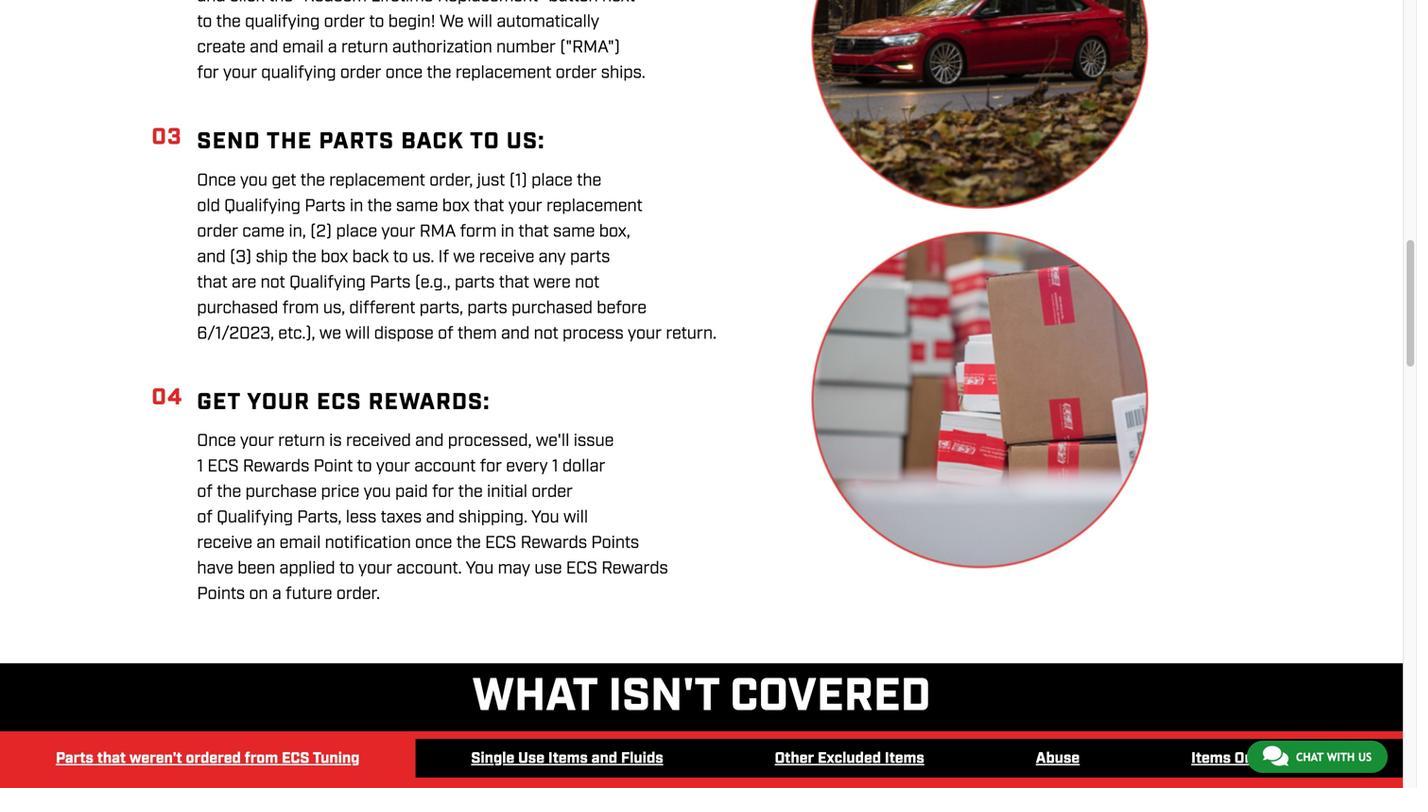 Task type: describe. For each thing, give the bounding box(es) containing it.
receive inside the 'once you get the replacement order, just (1) place the old qualifying parts in the same box that your replacement order came in, (2) place your rma form in that same box, and (3) ship the box back to us. if we receive any parts that are not qualifying parts (e.g., parts that were not purchased from us, different parts, parts purchased before 6/1/2023, etc.), we will dispose of them and not process your return.'
[[479, 246, 535, 268]]

is
[[329, 430, 342, 453]]

return.
[[666, 323, 717, 345]]

(e.g.,
[[415, 272, 451, 294]]

shipping.
[[459, 507, 528, 529]]

parts that weren't ordered from ecs tuning
[[56, 749, 360, 769]]

(3)
[[230, 246, 252, 268]]

form
[[460, 221, 497, 243]]

if
[[438, 246, 449, 268]]

us,
[[323, 297, 345, 320]]

2 lifetime replacement image from the top
[[812, 231, 1148, 569]]

order.
[[337, 584, 380, 606]]

1 vertical spatial box
[[321, 246, 348, 268]]

1 vertical spatial of
[[197, 482, 213, 504]]

create
[[197, 37, 246, 59]]

email inside to the qualifying order to begin! we will automatically create and email a return authorization number ("rma") for your qualifying order once the replacement order ships.
[[282, 37, 324, 59]]

initial
[[487, 482, 528, 504]]

once for get your ecs rewards:
[[197, 430, 236, 453]]

order,
[[429, 170, 473, 192]]

isn't
[[608, 667, 719, 727]]

you inside once your return is received and processed, we'll issue 1 ecs rewards point to your account for every 1 dollar of the purchase price you paid for the initial order of qualifying parts, less taxes and shipping. you will receive an email notification once the ecs rewards points have been applied to your account. you may use ecs rewards points on a future order.
[[364, 482, 391, 504]]

issue
[[574, 430, 614, 453]]

once inside once your return is received and processed, we'll issue 1 ecs rewards point to your account for every 1 dollar of the purchase price you paid for the initial order of qualifying parts, less taxes and shipping. you will receive an email notification once the ecs rewards points have been applied to your account. you may use ecs rewards points on a future order.
[[415, 533, 452, 555]]

sell
[[1322, 749, 1348, 769]]

items on cars you sell
[[1192, 749, 1348, 769]]

1 vertical spatial qualifying
[[261, 62, 336, 84]]

may
[[498, 558, 531, 580]]

from inside the 'once you get the replacement order, just (1) place the old qualifying parts in the same box that your replacement order came in, (2) place your rma form in that same box, and (3) ship the box back to us. if we receive any parts that are not qualifying parts (e.g., parts that were not purchased from us, different parts, parts purchased before 6/1/2023, etc.), we will dispose of them and not process your return.'
[[282, 297, 319, 320]]

back
[[352, 246, 389, 268]]

2 vertical spatial for
[[432, 482, 454, 504]]

your down the notification
[[358, 558, 393, 580]]

chat with us
[[1296, 751, 1372, 764]]

are
[[232, 272, 257, 294]]

items on cars you sell button
[[1136, 739, 1403, 779]]

1 horizontal spatial you
[[531, 507, 559, 529]]

your
[[247, 388, 310, 418]]

once you get the replacement order, just (1) place the old qualifying parts in the same box that your replacement order came in, (2) place your rma form in that same box, and (3) ship the box back to us. if we receive any parts that are not qualifying parts (e.g., parts that were not purchased from us, different parts, parts purchased before 6/1/2023, etc.), we will dispose of them and not process your return.
[[197, 170, 717, 345]]

with
[[1327, 751, 1355, 764]]

other
[[775, 749, 814, 769]]

1 vertical spatial same
[[553, 221, 595, 243]]

use
[[535, 558, 562, 580]]

0 horizontal spatial same
[[396, 195, 438, 217]]

ecs down shipping.
[[485, 533, 517, 555]]

ecs right the use
[[566, 558, 598, 580]]

other excluded items button
[[719, 739, 980, 779]]

0 vertical spatial qualifying
[[245, 11, 320, 33]]

to inside the 'once you get the replacement order, just (1) place the old qualifying parts in the same box that your replacement order came in, (2) place your rma form in that same box, and (3) ship the box back to us. if we receive any parts that are not qualifying parts (e.g., parts that were not purchased from us, different parts, parts purchased before 6/1/2023, etc.), we will dispose of them and not process your return.'
[[393, 246, 408, 268]]

to the qualifying order to begin! we will automatically create and email a return authorization number ("rma") for your qualifying order once the replacement order ships.
[[197, 11, 646, 84]]

1 horizontal spatial place
[[532, 170, 573, 192]]

2 vertical spatial replacement
[[547, 195, 643, 217]]

the right get on the left of page
[[301, 170, 325, 192]]

parts
[[319, 127, 395, 157]]

1 purchased from the left
[[197, 297, 278, 320]]

ecs inside button
[[282, 749, 310, 769]]

an
[[257, 533, 275, 555]]

that left were
[[499, 272, 530, 294]]

send
[[197, 127, 261, 157]]

will inside the 'once you get the replacement order, just (1) place the old qualifying parts in the same box that your replacement order came in, (2) place your rma form in that same box, and (3) ship the box back to us. if we receive any parts that are not qualifying parts (e.g., parts that were not purchased from us, different parts, parts purchased before 6/1/2023, etc.), we will dispose of them and not process your return.'
[[345, 323, 370, 345]]

chat with us link
[[1247, 741, 1388, 774]]

2 horizontal spatial not
[[575, 272, 600, 294]]

1 vertical spatial place
[[336, 221, 377, 243]]

0 horizontal spatial you
[[466, 558, 494, 580]]

and inside to the qualifying order to begin! we will automatically create and email a return authorization number ("rma") for your qualifying order once the replacement order ships.
[[250, 37, 278, 59]]

back
[[401, 127, 464, 157]]

parts,
[[297, 507, 342, 529]]

1 1 from the left
[[197, 456, 203, 478]]

to up the create
[[197, 11, 212, 33]]

notification
[[325, 533, 411, 555]]

your down your
[[240, 430, 274, 453]]

04
[[152, 383, 183, 413]]

the
[[267, 127, 312, 157]]

order down ("rma")
[[556, 62, 597, 84]]

2 vertical spatial parts
[[467, 297, 508, 320]]

1 vertical spatial rewards
[[521, 533, 587, 555]]

1 horizontal spatial points
[[591, 533, 639, 555]]

price
[[321, 482, 360, 504]]

the down authorization
[[427, 62, 452, 84]]

2 vertical spatial of
[[197, 507, 213, 529]]

get
[[272, 170, 296, 192]]

ordered
[[186, 749, 241, 769]]

before
[[597, 297, 647, 320]]

(2)
[[310, 221, 332, 243]]

that up any
[[519, 221, 549, 243]]

number
[[496, 37, 556, 59]]

begin!
[[388, 11, 436, 33]]

tuning
[[313, 749, 360, 769]]

that inside button
[[97, 749, 126, 769]]

we
[[440, 11, 464, 33]]

old
[[197, 195, 220, 217]]

order up the parts
[[340, 62, 381, 84]]

the up shipping.
[[458, 482, 483, 504]]

them
[[458, 323, 497, 345]]

1 vertical spatial parts
[[455, 272, 495, 294]]

parts inside button
[[56, 749, 93, 769]]

1 vertical spatial replacement
[[329, 170, 425, 192]]

return inside once your return is received and processed, we'll issue 1 ecs rewards point to your account for every 1 dollar of the purchase price you paid for the initial order of qualifying parts, less taxes and shipping. you will receive an email notification once the ecs rewards points have been applied to your account. you may use ecs rewards points on a future order.
[[278, 430, 325, 453]]

1 vertical spatial parts
[[370, 272, 411, 294]]

will inside once your return is received and processed, we'll issue 1 ecs rewards point to your account for every 1 dollar of the purchase price you paid for the initial order of qualifying parts, less taxes and shipping. you will receive an email notification once the ecs rewards points have been applied to your account. you may use ecs rewards points on a future order.
[[564, 507, 588, 529]]

and down paid
[[426, 507, 455, 529]]

(1)
[[509, 170, 527, 192]]

received
[[346, 430, 411, 453]]

once your return is received and processed, we'll issue 1 ecs rewards point to your account for every 1 dollar of the purchase price you paid for the initial order of qualifying parts, less taxes and shipping. you will receive an email notification once the ecs rewards points have been applied to your account. you may use ecs rewards points on a future order.
[[197, 430, 668, 606]]

single use items and fluids
[[471, 749, 664, 769]]

order inside once your return is received and processed, we'll issue 1 ecs rewards point to your account for every 1 dollar of the purchase price you paid for the initial order of qualifying parts, less taxes and shipping. you will receive an email notification once the ecs rewards points have been applied to your account. you may use ecs rewards points on a future order.
[[532, 482, 573, 504]]

have
[[197, 558, 233, 580]]

order inside the 'once you get the replacement order, just (1) place the old qualifying parts in the same box that your replacement order came in, (2) place your rma form in that same box, and (3) ship the box back to us. if we receive any parts that are not qualifying parts (e.g., parts that were not purchased from us, different parts, parts purchased before 6/1/2023, etc.), we will dispose of them and not process your return.'
[[197, 221, 238, 243]]

different
[[349, 297, 416, 320]]

rma
[[420, 221, 456, 243]]

ships.
[[601, 62, 646, 84]]

us.
[[412, 246, 434, 268]]

we'll
[[536, 430, 570, 453]]

every
[[506, 456, 548, 478]]

1 lifetime replacement image from the top
[[812, 0, 1148, 209]]

from inside button
[[245, 749, 278, 769]]

a inside to the qualifying order to begin! we will automatically create and email a return authorization number ("rma") for your qualifying order once the replacement order ships.
[[328, 37, 337, 59]]

that left are
[[197, 272, 228, 294]]

weren't
[[129, 749, 182, 769]]

ship
[[256, 246, 288, 268]]

6/1/2023,
[[197, 323, 274, 345]]

receive inside once your return is received and processed, we'll issue 1 ecs rewards point to your account for every 1 dollar of the purchase price you paid for the initial order of qualifying parts, less taxes and shipping. you will receive an email notification once the ecs rewards points have been applied to your account. you may use ecs rewards points on a future order.
[[197, 533, 252, 555]]

covered
[[730, 667, 931, 727]]

2 purchased from the left
[[512, 297, 593, 320]]

0 vertical spatial rewards
[[243, 456, 310, 478]]

and up the account
[[415, 430, 444, 453]]

dispose
[[374, 323, 434, 345]]

items for excluded
[[885, 749, 925, 769]]

the down shipping.
[[456, 533, 481, 555]]

were
[[534, 272, 571, 294]]

and inside single use items and fluids button
[[592, 749, 618, 769]]

your inside to the qualifying order to begin! we will automatically create and email a return authorization number ("rma") for your qualifying order once the replacement order ships.
[[223, 62, 257, 84]]

your up 'us.'
[[381, 221, 416, 243]]

send the parts back to us:
[[197, 127, 545, 157]]

been
[[238, 558, 275, 580]]

your down before
[[628, 323, 662, 345]]



Task type: locate. For each thing, give the bounding box(es) containing it.
0 horizontal spatial receive
[[197, 533, 252, 555]]

get your ecs rewards:
[[197, 388, 490, 418]]

the up the "box,"
[[577, 170, 602, 192]]

1 vertical spatial a
[[272, 584, 282, 606]]

from up the etc.),
[[282, 297, 319, 320]]

of down parts,
[[438, 323, 454, 345]]

any
[[539, 246, 566, 268]]

box,
[[599, 221, 631, 243]]

fluids
[[621, 749, 664, 769]]

that
[[474, 195, 504, 217], [519, 221, 549, 243], [197, 272, 228, 294], [499, 272, 530, 294], [97, 749, 126, 769]]

purchase
[[246, 482, 317, 504]]

just
[[477, 170, 505, 192]]

1 horizontal spatial box
[[442, 195, 470, 217]]

paid
[[395, 482, 428, 504]]

1 horizontal spatial you
[[364, 482, 391, 504]]

1 horizontal spatial same
[[553, 221, 595, 243]]

for
[[197, 62, 219, 84], [480, 456, 502, 478], [432, 482, 454, 504]]

same
[[396, 195, 438, 217], [553, 221, 595, 243]]

box
[[442, 195, 470, 217], [321, 246, 348, 268]]

points down have
[[197, 584, 245, 606]]

will down "dollar"
[[564, 507, 588, 529]]

will down different
[[345, 323, 370, 345]]

automatically
[[497, 11, 600, 33]]

once for send the parts back to us:
[[197, 170, 236, 192]]

of up have
[[197, 507, 213, 529]]

2 horizontal spatial you
[[1293, 749, 1318, 769]]

items for use
[[548, 749, 588, 769]]

1 vertical spatial you
[[364, 482, 391, 504]]

1 horizontal spatial in
[[501, 221, 514, 243]]

replacement inside to the qualifying order to begin! we will automatically create and email a return authorization number ("rma") for your qualifying order once the replacement order ships.
[[456, 62, 552, 84]]

purchased down were
[[512, 297, 593, 320]]

you inside the 'once you get the replacement order, just (1) place the old qualifying parts in the same box that your replacement order came in, (2) place your rma form in that same box, and (3) ship the box back to us. if we receive any parts that are not qualifying parts (e.g., parts that were not purchased from us, different parts, parts purchased before 6/1/2023, etc.), we will dispose of them and not process your return.'
[[240, 170, 268, 192]]

0 vertical spatial a
[[328, 37, 337, 59]]

to
[[470, 127, 500, 157]]

1 vertical spatial you
[[466, 558, 494, 580]]

1 horizontal spatial will
[[468, 11, 493, 33]]

1 horizontal spatial receive
[[479, 246, 535, 268]]

and
[[250, 37, 278, 59], [197, 246, 226, 268], [501, 323, 530, 345], [415, 430, 444, 453], [426, 507, 455, 529], [592, 749, 618, 769]]

qualifying inside once your return is received and processed, we'll issue 1 ecs rewards point to your account for every 1 dollar of the purchase price you paid for the initial order of qualifying parts, less taxes and shipping. you will receive an email notification once the ecs rewards points have been applied to your account. you may use ecs rewards points on a future order.
[[217, 507, 293, 529]]

1 vertical spatial email
[[280, 533, 321, 555]]

to up 'order.'
[[339, 558, 354, 580]]

the down in,
[[292, 246, 317, 268]]

to down received
[[357, 456, 372, 478]]

1 once from the top
[[197, 170, 236, 192]]

dollar
[[562, 456, 606, 478]]

0 vertical spatial in
[[350, 195, 363, 217]]

cars
[[1257, 749, 1289, 769]]

0 vertical spatial return
[[341, 37, 388, 59]]

rewards right the use
[[602, 558, 668, 580]]

comments image
[[1263, 745, 1289, 768]]

will inside to the qualifying order to begin! we will automatically create and email a return authorization number ("rma") for your qualifying order once the replacement order ships.
[[468, 11, 493, 33]]

0 vertical spatial of
[[438, 323, 454, 345]]

purchased up 6/1/2023,
[[197, 297, 278, 320]]

0 vertical spatial once
[[386, 62, 423, 84]]

3 items from the left
[[1192, 749, 1231, 769]]

1 vertical spatial we
[[320, 323, 341, 345]]

0 horizontal spatial points
[[197, 584, 245, 606]]

rewards up the use
[[521, 533, 587, 555]]

1 vertical spatial receive
[[197, 533, 252, 555]]

the up the create
[[216, 11, 241, 33]]

point
[[314, 456, 353, 478]]

items inside button
[[548, 749, 588, 769]]

0 horizontal spatial you
[[240, 170, 268, 192]]

same up any
[[553, 221, 595, 243]]

once down get on the left of the page
[[197, 430, 236, 453]]

0 horizontal spatial box
[[321, 246, 348, 268]]

0 horizontal spatial place
[[336, 221, 377, 243]]

1 vertical spatial points
[[197, 584, 245, 606]]

not down ship
[[261, 272, 285, 294]]

abuse
[[1036, 749, 1080, 769]]

once inside to the qualifying order to begin! we will automatically create and email a return authorization number ("rma") for your qualifying order once the replacement order ships.
[[386, 62, 423, 84]]

1 vertical spatial will
[[345, 323, 370, 345]]

parts
[[305, 195, 346, 217], [370, 272, 411, 294], [56, 749, 93, 769]]

0 vertical spatial qualifying
[[224, 195, 301, 217]]

to
[[197, 11, 212, 33], [369, 11, 384, 33], [393, 246, 408, 268], [357, 456, 372, 478], [339, 558, 354, 580]]

your down received
[[376, 456, 410, 478]]

2 horizontal spatial will
[[564, 507, 588, 529]]

use
[[518, 749, 545, 769]]

parts
[[570, 246, 610, 268], [455, 272, 495, 294], [467, 297, 508, 320]]

ecs
[[317, 388, 362, 418], [207, 456, 239, 478], [485, 533, 517, 555], [566, 558, 598, 580], [282, 749, 310, 769]]

we right if
[[453, 246, 475, 268]]

abuse button
[[980, 739, 1136, 779]]

for down the create
[[197, 62, 219, 84]]

1 vertical spatial from
[[245, 749, 278, 769]]

for down processed,
[[480, 456, 502, 478]]

to left the begin!
[[369, 11, 384, 33]]

in,
[[289, 221, 306, 243]]

1 horizontal spatial 1
[[552, 456, 558, 478]]

place
[[532, 170, 573, 192], [336, 221, 377, 243]]

your
[[223, 62, 257, 84], [508, 195, 542, 217], [381, 221, 416, 243], [628, 323, 662, 345], [240, 430, 274, 453], [376, 456, 410, 478], [358, 558, 393, 580]]

not
[[261, 272, 285, 294], [575, 272, 600, 294], [534, 323, 559, 345]]

will
[[468, 11, 493, 33], [345, 323, 370, 345], [564, 507, 588, 529]]

parts down the "box,"
[[570, 246, 610, 268]]

1 vertical spatial qualifying
[[289, 272, 366, 294]]

return left is
[[278, 430, 325, 453]]

you up the use
[[531, 507, 559, 529]]

receive down the form
[[479, 246, 535, 268]]

1 horizontal spatial parts
[[305, 195, 346, 217]]

2 horizontal spatial rewards
[[602, 558, 668, 580]]

0 vertical spatial lifetime replacement image
[[812, 0, 1148, 209]]

replacement up the "box,"
[[547, 195, 643, 217]]

authorization
[[392, 37, 492, 59]]

2 vertical spatial rewards
[[602, 558, 668, 580]]

order left the begin!
[[324, 11, 365, 33]]

and left (3)
[[197, 246, 226, 268]]

single
[[471, 749, 515, 769]]

0 vertical spatial will
[[468, 11, 493, 33]]

1 vertical spatial in
[[501, 221, 514, 243]]

replacement down 'number'
[[456, 62, 552, 84]]

and left "fluids"
[[592, 749, 618, 769]]

0 vertical spatial you
[[240, 170, 268, 192]]

parts,
[[420, 297, 463, 320]]

1 vertical spatial lifetime replacement image
[[812, 231, 1148, 569]]

once
[[197, 170, 236, 192], [197, 430, 236, 453]]

return
[[341, 37, 388, 59], [278, 430, 325, 453]]

you
[[240, 170, 268, 192], [364, 482, 391, 504]]

0 vertical spatial parts
[[570, 246, 610, 268]]

once up old
[[197, 170, 236, 192]]

items right use
[[548, 749, 588, 769]]

came
[[242, 221, 285, 243]]

what isn't covered
[[472, 667, 931, 727]]

rewards up the purchase
[[243, 456, 310, 478]]

2 once from the top
[[197, 430, 236, 453]]

2 items from the left
[[885, 749, 925, 769]]

not left process
[[534, 323, 559, 345]]

we down us,
[[320, 323, 341, 345]]

will right 'we'
[[468, 11, 493, 33]]

items right excluded
[[885, 749, 925, 769]]

parts that weren't ordered from ecs tuning button
[[0, 739, 416, 779]]

order down old
[[197, 221, 238, 243]]

0 horizontal spatial in
[[350, 195, 363, 217]]

to left 'us.'
[[393, 246, 408, 268]]

qualifying up the
[[261, 62, 336, 84]]

box down (2)
[[321, 246, 348, 268]]

the
[[216, 11, 241, 33], [427, 62, 452, 84], [301, 170, 325, 192], [577, 170, 602, 192], [367, 195, 392, 217], [292, 246, 317, 268], [217, 482, 241, 504], [458, 482, 483, 504], [456, 533, 481, 555]]

1 horizontal spatial items
[[885, 749, 925, 769]]

rewards:
[[369, 388, 490, 418]]

place up back
[[336, 221, 377, 243]]

etc.),
[[278, 323, 315, 345]]

replacement
[[456, 62, 552, 84], [329, 170, 425, 192], [547, 195, 643, 217]]

qualifying up the create
[[245, 11, 320, 33]]

0 vertical spatial receive
[[479, 246, 535, 268]]

email right the create
[[282, 37, 324, 59]]

0 horizontal spatial a
[[272, 584, 282, 606]]

parts up different
[[370, 272, 411, 294]]

tab list containing parts that weren't ordered from ecs tuning
[[0, 739, 1403, 779]]

of inside the 'once you get the replacement order, just (1) place the old qualifying parts in the same box that your replacement order came in, (2) place your rma form in that same box, and (3) ship the box back to us. if we receive any parts that are not qualifying parts (e.g., parts that were not purchased from us, different parts, parts purchased before 6/1/2023, etc.), we will dispose of them and not process your return.'
[[438, 323, 454, 345]]

1 down we'll at left
[[552, 456, 558, 478]]

on
[[1235, 749, 1254, 769]]

1 horizontal spatial not
[[534, 323, 559, 345]]

and right the create
[[250, 37, 278, 59]]

a inside once your return is received and processed, we'll issue 1 ecs rewards point to your account for every 1 dollar of the purchase price you paid for the initial order of qualifying parts, less taxes and shipping. you will receive an email notification once the ecs rewards points have been applied to your account. you may use ecs rewards points on a future order.
[[272, 584, 282, 606]]

chat
[[1296, 751, 1324, 764]]

excluded
[[818, 749, 881, 769]]

process
[[563, 323, 624, 345]]

replacement down send the parts back to us: in the left top of the page
[[329, 170, 425, 192]]

not right were
[[575, 272, 600, 294]]

us
[[1359, 751, 1372, 764]]

ecs left tuning
[[282, 749, 310, 769]]

0 horizontal spatial return
[[278, 430, 325, 453]]

1 horizontal spatial rewards
[[521, 533, 587, 555]]

other excluded items
[[775, 749, 925, 769]]

order down every
[[532, 482, 573, 504]]

0 horizontal spatial for
[[197, 62, 219, 84]]

("rma")
[[560, 37, 620, 59]]

you inside button
[[1293, 749, 1318, 769]]

qualifying up us,
[[289, 272, 366, 294]]

ecs up is
[[317, 388, 362, 418]]

1 vertical spatial once
[[197, 430, 236, 453]]

your down (1)
[[508, 195, 542, 217]]

of left the purchase
[[197, 482, 213, 504]]

0 horizontal spatial purchased
[[197, 297, 278, 320]]

from
[[282, 297, 319, 320], [245, 749, 278, 769]]

0 horizontal spatial will
[[345, 323, 370, 345]]

1 horizontal spatial a
[[328, 37, 337, 59]]

once down authorization
[[386, 62, 423, 84]]

parts up (2)
[[305, 195, 346, 217]]

same up rma
[[396, 195, 438, 217]]

1 vertical spatial once
[[415, 533, 452, 555]]

items left on at the right bottom
[[1192, 749, 1231, 769]]

0 vertical spatial from
[[282, 297, 319, 320]]

from right 'ordered'
[[245, 749, 278, 769]]

email inside once your return is received and processed, we'll issue 1 ecs rewards point to your account for every 1 dollar of the purchase price you paid for the initial order of qualifying parts, less taxes and shipping. you will receive an email notification once the ecs rewards points have been applied to your account. you may use ecs rewards points on a future order.
[[280, 533, 321, 555]]

1 vertical spatial for
[[480, 456, 502, 478]]

2 horizontal spatial for
[[480, 456, 502, 478]]

you up the less
[[364, 482, 391, 504]]

points down "dollar"
[[591, 533, 639, 555]]

tab list
[[0, 739, 1403, 779]]

ecs down get on the left of the page
[[207, 456, 239, 478]]

in right the form
[[501, 221, 514, 243]]

1 horizontal spatial we
[[453, 246, 475, 268]]

your down the create
[[223, 62, 257, 84]]

0 horizontal spatial not
[[261, 272, 285, 294]]

1 items from the left
[[548, 749, 588, 769]]

lifetime replacement image
[[812, 0, 1148, 209], [812, 231, 1148, 569]]

the left the purchase
[[217, 482, 241, 504]]

1 horizontal spatial purchased
[[512, 297, 593, 320]]

email up "applied"
[[280, 533, 321, 555]]

taxes
[[381, 507, 422, 529]]

single use items and fluids button
[[416, 739, 719, 779]]

once up the account.
[[415, 533, 452, 555]]

that down "just"
[[474, 195, 504, 217]]

less
[[346, 507, 377, 529]]

for inside to the qualifying order to begin! we will automatically create and email a return authorization number ("rma") for your qualifying order once the replacement order ships.
[[197, 62, 219, 84]]

0 horizontal spatial rewards
[[243, 456, 310, 478]]

once inside the 'once you get the replacement order, just (1) place the old qualifying parts in the same box that your replacement order came in, (2) place your rma form in that same box, and (3) ship the box back to us. if we receive any parts that are not qualifying parts (e.g., parts that were not purchased from us, different parts, parts purchased before 6/1/2023, etc.), we will dispose of them and not process your return.'
[[197, 170, 236, 192]]

2 1 from the left
[[552, 456, 558, 478]]

parts left weren't
[[56, 749, 93, 769]]

you left get on the left of page
[[240, 170, 268, 192]]

1 horizontal spatial return
[[341, 37, 388, 59]]

once
[[386, 62, 423, 84], [415, 533, 452, 555]]

2 horizontal spatial parts
[[370, 272, 411, 294]]

0 vertical spatial we
[[453, 246, 475, 268]]

qualifying up came
[[224, 195, 301, 217]]

once inside once your return is received and processed, we'll issue 1 ecs rewards point to your account for every 1 dollar of the purchase price you paid for the initial order of qualifying parts, less taxes and shipping. you will receive an email notification once the ecs rewards points have been applied to your account. you may use ecs rewards points on a future order.
[[197, 430, 236, 453]]

0 vertical spatial you
[[531, 507, 559, 529]]

0 vertical spatial same
[[396, 195, 438, 217]]

box down order,
[[442, 195, 470, 217]]

1 down get on the left of the page
[[197, 456, 203, 478]]

and right them
[[501, 323, 530, 345]]

0 vertical spatial replacement
[[456, 62, 552, 84]]

2 vertical spatial will
[[564, 507, 588, 529]]

parts up them
[[467, 297, 508, 320]]

0 horizontal spatial we
[[320, 323, 341, 345]]

0 vertical spatial parts
[[305, 195, 346, 217]]

applied
[[279, 558, 335, 580]]

in up back
[[350, 195, 363, 217]]

you left may
[[466, 558, 494, 580]]

2 horizontal spatial items
[[1192, 749, 1231, 769]]

0 horizontal spatial from
[[245, 749, 278, 769]]

receive up have
[[197, 533, 252, 555]]

qualifying
[[245, 11, 320, 33], [261, 62, 336, 84]]

1 horizontal spatial from
[[282, 297, 319, 320]]

we
[[453, 246, 475, 268], [320, 323, 341, 345]]

in
[[350, 195, 363, 217], [501, 221, 514, 243]]

place right (1)
[[532, 170, 573, 192]]

return left authorization
[[341, 37, 388, 59]]

1 vertical spatial return
[[278, 430, 325, 453]]

0 vertical spatial box
[[442, 195, 470, 217]]

2 vertical spatial qualifying
[[217, 507, 293, 529]]

return inside to the qualifying order to begin! we will automatically create and email a return authorization number ("rma") for your qualifying order once the replacement order ships.
[[341, 37, 388, 59]]

account.
[[397, 558, 462, 580]]

processed,
[[448, 430, 532, 453]]

0 vertical spatial for
[[197, 62, 219, 84]]

0 vertical spatial once
[[197, 170, 236, 192]]

2 vertical spatial you
[[1293, 749, 1318, 769]]

0 vertical spatial points
[[591, 533, 639, 555]]

qualifying up an
[[217, 507, 293, 529]]

0 horizontal spatial items
[[548, 749, 588, 769]]

the up back
[[367, 195, 392, 217]]

for down the account
[[432, 482, 454, 504]]

parts up parts,
[[455, 272, 495, 294]]

0 vertical spatial place
[[532, 170, 573, 192]]

03
[[152, 122, 182, 153]]

0 vertical spatial email
[[282, 37, 324, 59]]

you left sell
[[1293, 749, 1318, 769]]

future
[[286, 584, 332, 606]]

2 vertical spatial parts
[[56, 749, 93, 769]]

0 horizontal spatial parts
[[56, 749, 93, 769]]



Task type: vqa. For each thing, say whether or not it's contained in the screenshot.
middle Parts
yes



